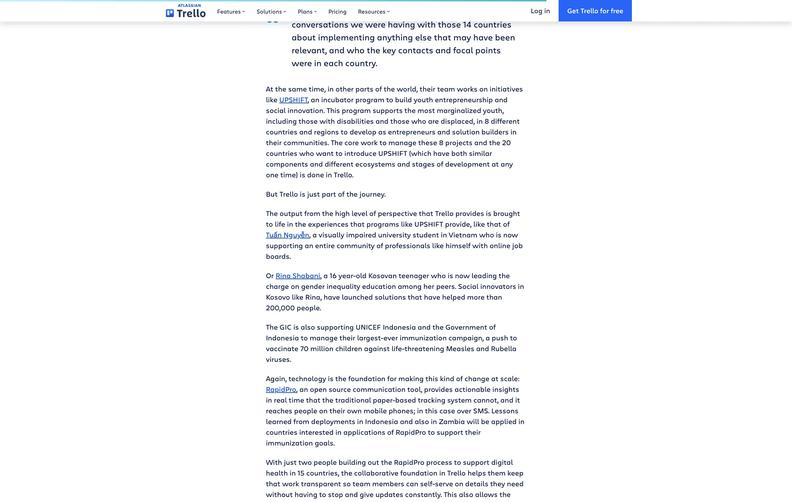 Task type: vqa. For each thing, say whether or not it's contained in the screenshot.
topmost TERRY TURTLE (TERRYTURTLE) icon
no



Task type: describe. For each thing, give the bounding box(es) containing it.
and left it
[[501, 396, 514, 405]]

teenager
[[399, 271, 430, 281]]

to right push
[[511, 333, 518, 343]]

their down will
[[466, 428, 481, 437]]

university
[[378, 230, 411, 240]]

details
[[466, 479, 489, 489]]

their up deployments
[[330, 406, 346, 416]]

for inside the again, technology is the foundation for making this kind of change at scale: rapidpro
[[388, 374, 397, 384]]

than
[[487, 292, 503, 302]]

in right log
[[545, 6, 551, 15]]

upshift inside , an incubator program to build youth entrepreneurship and social innovation. this program supports the most marginalized youth, including those with disabilities and those who are displaced, in 8 different countries and regions to develop as entrepreneurs and solution builders in their communities. the core work to manage these 8 projects and the 20 countries who want to introduce upshift (which have both similar components and different ecosystems and stages of development at any one time) is done in trello.
[[379, 149, 408, 158]]

trello right get
[[581, 6, 599, 15]]

out
[[368, 458, 380, 467]]

of inside the gic is also supporting unicef indonesia and the government of indonesia to manage their largest-ever immunization campaign, a push to vaccinate 70 million children against life-threatening measles and rubella viruses.
[[490, 323, 496, 332]]

mobile
[[364, 406, 387, 416]]

regions
[[314, 127, 339, 137]]

countries inside , an open source communication tool, provides actionable insights in real time that the traditional paper-based tracking system cannot, and it reaches people on their own mobile phones; in this case over sms. lessons learned from deployments in indonesia and also in zambia will be applied in countries interested in applications of rapidpro to support their immunization goals.
[[266, 428, 298, 437]]

two
[[299, 458, 312, 467]]

the right the out
[[381, 458, 393, 467]]

serve
[[435, 479, 454, 489]]

have down her
[[424, 292, 441, 302]]

of inside with just two people building out the rapidpro process to support digital health in 15 countries, the collaborative foundation in trello helps them keep that work transparent so team members can self-serve on details they need without having to stop and give updates constantly. this also allows the team to form part of—and amplify—a network of health experts who
[[420, 501, 427, 502]]

the down build
[[405, 106, 416, 115]]

0 vertical spatial health
[[266, 469, 288, 478]]

children
[[336, 344, 363, 354]]

that down level
[[351, 219, 365, 229]]

who down communities.
[[300, 149, 314, 158]]

this inside the again, technology is the foundation for making this kind of change at scale: rapidpro
[[426, 374, 439, 384]]

their inside at the same time, in other parts of the world, their team works on initiatives like
[[420, 84, 436, 94]]

work inside , an incubator program to build youth entrepreneurship and social innovation. this program supports the most marginalized youth, including those with disabilities and those who are displaced, in 8 different countries and regions to develop as entrepreneurs and solution builders in their communities. the core work to manage these 8 projects and the 20 countries who want to introduce upshift (which have both similar components and different ecosystems and stages of development at any one time) is done in trello.
[[361, 138, 378, 148]]

the inside the again, technology is the foundation for making this kind of change at scale: rapidpro
[[336, 374, 347, 384]]

threatening
[[405, 344, 445, 354]]

give
[[360, 490, 374, 500]]

plans button
[[292, 0, 323, 21]]

old
[[356, 271, 367, 281]]

200,000
[[266, 303, 295, 313]]

team inside at the same time, in other parts of the world, their team works on initiatives like
[[438, 84, 456, 94]]

who inside , a 16 year-old kosovan teenager who is now leading the charge on gender inequality education among her peers. social innovators in kosovo like rina, have launched solutions that have helped more than 200,000 people.
[[431, 271, 446, 281]]

and inside with just two people building out the rapidpro process to support digital health in 15 countries, the collaborative foundation in trello helps them keep that work transparent so team members can self-serve on details they need without having to stop and give updates constantly. this also allows the team to form part of—and amplify—a network of health experts who
[[345, 490, 358, 500]]

the right at on the top
[[275, 84, 287, 94]]

on inside with just two people building out the rapidpro process to support digital health in 15 countries, the collaborative foundation in trello helps them keep that work transparent so team members can self-serve on details they need without having to stop and give updates constantly. this also allows the team to form part of—and amplify—a network of health experts who
[[455, 479, 464, 489]]

0 vertical spatial upshift
[[280, 95, 308, 105]]

at inside , an incubator program to build youth entrepreneurship and social innovation. this program supports the most marginalized youth, including those with disabilities and those who are displaced, in 8 different countries and regions to develop as entrepreneurs and solution builders in their communities. the core work to manage these 8 projects and the 20 countries who want to introduce upshift (which have both similar components and different ecosystems and stages of development at any one time) is done in trello.
[[492, 159, 499, 169]]

a inside the gic is also supporting unicef indonesia and the government of indonesia to manage their largest-ever immunization campaign, a push to vaccinate 70 million children against life-threatening measles and rubella viruses.
[[486, 333, 490, 343]]

with inside 'in the back of our minds, we also knew all the other conversations we were having with those 14 countries about implementing anything else that may have been relevant, and who the key contacts and focal points were in each country.'
[[418, 18, 436, 30]]

2 vertical spatial team
[[266, 501, 284, 502]]

over
[[457, 406, 472, 416]]

or
[[266, 271, 274, 281]]

, a visually impaired university student in vietnam who is now supporting an entire community of professionals like himself with online job boards.
[[266, 230, 523, 261]]

that up student
[[419, 209, 434, 218]]

goals.
[[315, 438, 335, 448]]

of down brought
[[504, 219, 510, 229]]

disabilities
[[337, 116, 374, 126]]

1 horizontal spatial team
[[353, 479, 371, 489]]

year-
[[339, 271, 356, 281]]

to right process
[[455, 458, 462, 467]]

programs
[[367, 219, 400, 229]]

job
[[513, 241, 523, 251]]

atlassian trello image
[[166, 4, 206, 17]]

components
[[266, 159, 308, 169]]

of—and
[[329, 501, 352, 502]]

rina shabani link
[[276, 271, 321, 281]]

world,
[[397, 84, 418, 94]]

in up serve
[[440, 469, 446, 478]]

more
[[468, 292, 485, 302]]

deployments
[[311, 417, 356, 427]]

like inside at the same time, in other parts of the world, their team works on initiatives like
[[266, 95, 278, 105]]

is inside , a visually impaired university student in vietnam who is now supporting an entire community of professionals like himself with online job boards.
[[496, 230, 502, 240]]

constantly.
[[405, 490, 442, 500]]

same
[[288, 84, 307, 94]]

about
[[292, 31, 316, 43]]

1 vertical spatial we
[[351, 18, 363, 30]]

her
[[424, 282, 435, 291]]

this inside , an incubator program to build youth entrepreneurship and social innovation. this program supports the most marginalized youth, including those with disabilities and those who are displaced, in 8 different countries and regions to develop as entrepreneurs and solution builders in their communities. the core work to manage these 8 projects and the 20 countries who want to introduce upshift (which have both similar components and different ecosystems and stages of development at any one time) is done in trello.
[[327, 106, 340, 115]]

and down the initiatives
[[495, 95, 508, 105]]

innovators
[[481, 282, 517, 291]]

open
[[310, 385, 327, 394]]

0 vertical spatial part
[[322, 189, 336, 199]]

in left 15
[[290, 469, 296, 478]]

kosovo
[[266, 292, 290, 302]]

is inside , an incubator program to build youth entrepreneurship and social innovation. this program supports the most marginalized youth, including those with disabilities and those who are displaced, in 8 different countries and regions to develop as entrepreneurs and solution builders in their communities. the core work to manage these 8 projects and the 20 countries who want to introduce upshift (which have both similar components and different ecosystems and stages of development at any one time) is done in trello.
[[300, 170, 306, 180]]

on inside at the same time, in other parts of the world, their team works on initiatives like
[[480, 84, 488, 94]]

support inside with just two people building out the rapidpro process to support digital health in 15 countries, the collaborative foundation in trello helps them keep that work transparent so team members can self-serve on details they need without having to stop and give updates constantly. this also allows the team to form part of—and amplify—a network of health experts who
[[463, 458, 490, 467]]

the up 14
[[464, 6, 478, 17]]

is inside the output from the high level of perspective that trello provides is brought to life in the experiences that programs like upshift provide, like that of tuấn nguyễn
[[486, 209, 492, 218]]

on inside , an open source communication tool, provides actionable insights in real time that the traditional paper-based tracking system cannot, and it reaches people on their own mobile phones; in this case over sms. lessons learned from deployments in indonesia and also in zambia will be applied in countries interested in applications of rapidpro to support their immunization goals.
[[319, 406, 328, 416]]

time,
[[309, 84, 326, 94]]

country.
[[346, 57, 378, 69]]

in down tracking
[[417, 406, 424, 416]]

page progress progress bar
[[0, 0, 547, 1]]

resources button
[[353, 0, 396, 21]]

the inside , a 16 year-old kosovan teenager who is now leading the charge on gender inequality education among her peers. social innovators in kosovo like rina, have launched solutions that have helped more than 200,000 people.
[[499, 271, 510, 281]]

is inside the gic is also supporting unicef indonesia and the government of indonesia to manage their largest-ever immunization campaign, a push to vaccinate 70 million children against life-threatening measles and rubella viruses.
[[294, 323, 299, 332]]

to down as
[[380, 138, 387, 148]]

trello right but
[[280, 189, 298, 199]]

in left the zambia at right bottom
[[431, 417, 437, 427]]

other inside 'in the back of our minds, we also knew all the other conversations we were having with those 14 countries about implementing anything else that may have been relevant, and who the key contacts and focal points were in each country.'
[[480, 6, 502, 17]]

other inside at the same time, in other parts of the world, their team works on initiatives like
[[336, 84, 354, 94]]

the inside , an incubator program to build youth entrepreneurship and social innovation. this program supports the most marginalized youth, including those with disabilities and those who are displaced, in 8 different countries and regions to develop as entrepreneurs and solution builders in their communities. the core work to manage these 8 projects and the 20 countries who want to introduce upshift (which have both similar components and different ecosystems and stages of development at any one time) is done in trello.
[[331, 138, 343, 148]]

develop
[[350, 127, 377, 137]]

in up 20
[[511, 127, 517, 137]]

that down brought
[[487, 219, 502, 229]]

the up experiences
[[322, 209, 334, 218]]

the right in
[[302, 6, 315, 17]]

the left journey.
[[347, 189, 358, 199]]

features
[[217, 8, 241, 15]]

, for rapidpro
[[296, 385, 298, 394]]

and up done
[[310, 159, 323, 169]]

ecosystems
[[356, 159, 396, 169]]

in right done
[[326, 170, 332, 180]]

the up "so"
[[341, 469, 353, 478]]

log in
[[531, 6, 551, 15]]

the left key
[[367, 44, 381, 56]]

to down without
[[286, 501, 293, 502]]

and down phones;
[[400, 417, 413, 427]]

of up high
[[338, 189, 345, 199]]

measles
[[446, 344, 475, 354]]

0 vertical spatial program
[[356, 95, 385, 105]]

actionable
[[455, 385, 491, 394]]

government
[[446, 323, 488, 332]]

vietnam
[[449, 230, 478, 240]]

14
[[464, 18, 472, 30]]

the for is
[[266, 323, 278, 332]]

a for visually
[[313, 230, 317, 240]]

manage inside the gic is also supporting unicef indonesia and the government of indonesia to manage their largest-ever immunization campaign, a push to vaccinate 70 million children against life-threatening measles and rubella viruses.
[[310, 333, 338, 343]]

, for tuấn nguyễn
[[309, 230, 311, 240]]

immunization inside , an open source communication tool, provides actionable insights in real time that the traditional paper-based tracking system cannot, and it reaches people on their own mobile phones; in this case over sms. lessons learned from deployments in indonesia and also in zambia will be applied in countries interested in applications of rapidpro to support their immunization goals.
[[266, 438, 313, 448]]

support inside , an open source communication tool, provides actionable insights in real time that the traditional paper-based tracking system cannot, and it reaches people on their own mobile phones; in this case over sms. lessons learned from deployments in indonesia and also in zambia will be applied in countries interested in applications of rapidpro to support their immunization goals.
[[437, 428, 464, 437]]

among
[[398, 282, 422, 291]]

who inside , a visually impaired university student in vietnam who is now supporting an entire community of professionals like himself with online job boards.
[[480, 230, 495, 240]]

resources
[[358, 8, 386, 15]]

based
[[396, 396, 416, 405]]

in up solution
[[477, 116, 483, 126]]

0 vertical spatial for
[[601, 6, 610, 15]]

, for upshift
[[308, 95, 309, 105]]

again,
[[266, 374, 287, 384]]

is inside , a 16 year-old kosovan teenager who is now leading the charge on gender inequality education among her peers. social innovators in kosovo like rina, have launched solutions that have helped more than 200,000 people.
[[448, 271, 454, 281]]

be
[[481, 417, 490, 427]]

countries up components at left
[[266, 149, 298, 158]]

also inside , an open source communication tool, provides actionable insights in real time that the traditional paper-based tracking system cannot, and it reaches people on their own mobile phones; in this case over sms. lessons learned from deployments in indonesia and also in zambia will be applied in countries interested in applications of rapidpro to support their immunization goals.
[[415, 417, 429, 427]]

the for from
[[266, 209, 278, 218]]

and left stages
[[398, 159, 411, 169]]

the down builders
[[490, 138, 501, 148]]

0 vertical spatial different
[[491, 116, 520, 126]]

immunization inside the gic is also supporting unicef indonesia and the government of indonesia to manage their largest-ever immunization campaign, a push to vaccinate 70 million children against life-threatening measles and rubella viruses.
[[400, 333, 447, 343]]

of inside 'in the back of our minds, we also knew all the other conversations we were having with those 14 countries about implementing anything else that may have been relevant, and who the key contacts and focal points were in each country.'
[[339, 6, 347, 17]]

the inside the gic is also supporting unicef indonesia and the government of indonesia to manage their largest-ever immunization campaign, a push to vaccinate 70 million children against life-threatening measles and rubella viruses.
[[433, 323, 444, 332]]

solution
[[453, 127, 480, 137]]

to inside the output from the high level of perspective that trello provides is brought to life in the experiences that programs like upshift provide, like that of tuấn nguyễn
[[266, 219, 273, 229]]

rapidpro inside with just two people building out the rapidpro process to support digital health in 15 countries, the collaborative foundation in trello helps them keep that work transparent so team members can self-serve on details they need without having to stop and give updates constantly. this also allows the team to form part of—and amplify—a network of health experts who
[[394, 458, 425, 467]]

solutions
[[257, 8, 282, 15]]

countries down including
[[266, 127, 298, 137]]

work inside with just two people building out the rapidpro process to support digital health in 15 countries, the collaborative foundation in trello helps them keep that work transparent so team members can self-serve on details they need without having to stop and give updates constantly. this also allows the team to form part of—and amplify—a network of health experts who
[[282, 479, 299, 489]]

to up 'supports'
[[387, 95, 394, 105]]

like down perspective on the top of page
[[401, 219, 413, 229]]

the down they
[[500, 490, 511, 500]]

of inside , an incubator program to build youth entrepreneurship and social innovation. this program supports the most marginalized youth, including those with disabilities and those who are displaced, in 8 different countries and regions to develop as entrepreneurs and solution builders in their communities. the core work to manage these 8 projects and the 20 countries who want to introduce upshift (which have both similar components and different ecosystems and stages of development at any one time) is done in trello.
[[437, 159, 444, 169]]

entrepreneurs
[[388, 127, 436, 137]]

journey.
[[360, 189, 386, 199]]

part inside with just two people building out the rapidpro process to support digital health in 15 countries, the collaborative foundation in trello helps them keep that work transparent so team members can self-serve on details they need without having to stop and give updates constantly. this also allows the team to form part of—and amplify—a network of health experts who
[[313, 501, 327, 502]]

like up vietnam
[[474, 219, 485, 229]]

who inside 'in the back of our minds, we also knew all the other conversations we were having with those 14 countries about implementing anything else that may have been relevant, and who the key contacts and focal points were in each country.'
[[347, 44, 365, 56]]

builders
[[482, 127, 509, 137]]

digital
[[492, 458, 513, 467]]

and up similar
[[475, 138, 488, 148]]

network
[[390, 501, 418, 502]]

to up core at top
[[341, 127, 348, 137]]

log in link
[[523, 0, 559, 21]]

rapidpro inside , an open source communication tool, provides actionable insights in real time that the traditional paper-based tracking system cannot, and it reaches people on their own mobile phones; in this case over sms. lessons learned from deployments in indonesia and also in zambia will be applied in countries interested in applications of rapidpro to support their immunization goals.
[[396, 428, 426, 437]]

learned
[[266, 417, 292, 427]]

may
[[454, 31, 472, 43]]

in down deployments
[[336, 428, 342, 437]]

so
[[343, 479, 351, 489]]

education
[[362, 282, 396, 291]]

interested
[[300, 428, 334, 437]]

against
[[364, 344, 390, 354]]

of right level
[[370, 209, 376, 218]]

like inside , a 16 year-old kosovan teenager who is now leading the charge on gender inequality education among her peers. social innovators in kosovo like rina, have launched solutions that have helped more than 200,000 people.
[[292, 292, 304, 302]]

1 vertical spatial health
[[429, 501, 450, 502]]

with
[[266, 458, 282, 467]]

in right applied
[[519, 417, 525, 427]]

traditional
[[336, 396, 371, 405]]

leading
[[472, 271, 497, 281]]

have down "inequality"
[[324, 292, 340, 302]]

gic
[[280, 323, 292, 332]]

to down transparent
[[320, 490, 327, 500]]

solutions
[[375, 292, 406, 302]]

their inside , an incubator program to build youth entrepreneurship and social innovation. this program supports the most marginalized youth, including those with disabilities and those who are displaced, in 8 different countries and regions to develop as entrepreneurs and solution builders in their communities. the core work to manage these 8 projects and the 20 countries who want to introduce upshift (which have both similar components and different ecosystems and stages of development at any one time) is done in trello.
[[266, 138, 282, 148]]

in left real
[[266, 396, 272, 405]]

just inside with just two people building out the rapidpro process to support digital health in 15 countries, the collaborative foundation in trello helps them keep that work transparent so team members can self-serve on details they need without having to stop and give updates constantly. this also allows the team to form part of—and amplify—a network of health experts who
[[284, 458, 297, 467]]

in up "applications" at left bottom
[[357, 417, 364, 427]]

now inside , a 16 year-old kosovan teenager who is now leading the charge on gender inequality education among her peers. social innovators in kosovo like rina, have launched solutions that have helped more than 200,000 people.
[[455, 271, 470, 281]]

rubella
[[491, 344, 517, 354]]

transparent
[[301, 479, 341, 489]]

and up each
[[329, 44, 345, 56]]

our
[[349, 6, 362, 17]]

their inside the gic is also supporting unicef indonesia and the government of indonesia to manage their largest-ever immunization campaign, a push to vaccinate 70 million children against life-threatening measles and rubella viruses.
[[340, 333, 356, 343]]

including
[[266, 116, 297, 126]]

sms.
[[474, 406, 490, 416]]

rapidpro inside the again, technology is the foundation for making this kind of change at scale: rapidpro
[[266, 385, 296, 394]]



Task type: locate. For each thing, give the bounding box(es) containing it.
all
[[452, 6, 462, 17]]

1 horizontal spatial foundation
[[401, 469, 438, 478]]

0 horizontal spatial upshift
[[280, 95, 308, 105]]

who up entrepreneurs on the top of the page
[[412, 116, 427, 126]]

rapidpro link
[[266, 385, 296, 394]]

1 horizontal spatial work
[[361, 138, 378, 148]]

0 vertical spatial this
[[327, 106, 340, 115]]

0 vertical spatial an
[[311, 95, 320, 105]]

them
[[488, 469, 506, 478]]

is up output
[[300, 189, 306, 199]]

0 vertical spatial just
[[307, 189, 320, 199]]

supporting up 'million'
[[317, 323, 354, 332]]

experts
[[452, 501, 478, 502]]

part right "form"
[[313, 501, 327, 502]]

supporting inside , a visually impaired university student in vietnam who is now supporting an entire community of professionals like himself with online job boards.
[[266, 241, 303, 251]]

2 vertical spatial a
[[486, 333, 490, 343]]

each
[[324, 57, 343, 69]]

having inside 'in the back of our minds, we also knew all the other conversations we were having with those 14 countries about implementing anything else that may have been relevant, and who the key contacts and focal points were in each country.'
[[388, 18, 416, 30]]

, inside , a visually impaired university student in vietnam who is now supporting an entire community of professionals like himself with online job boards.
[[309, 230, 311, 240]]

, for rina shabani
[[321, 271, 322, 281]]

we down our at the top of the page
[[351, 18, 363, 30]]

other up incubator
[[336, 84, 354, 94]]

marginalized
[[437, 106, 482, 115]]

conversations
[[292, 18, 349, 30]]

of inside , a visually impaired university student in vietnam who is now supporting an entire community of professionals like himself with online job boards.
[[377, 241, 384, 251]]

1 horizontal spatial upshift
[[379, 149, 408, 158]]

the inside the gic is also supporting unicef indonesia and the government of indonesia to manage their largest-ever immunization campaign, a push to vaccinate 70 million children against life-threatening measles and rubella viruses.
[[266, 323, 278, 332]]

were down minds,
[[366, 18, 386, 30]]

were
[[366, 18, 386, 30], [292, 57, 312, 69]]

0 horizontal spatial 8
[[439, 138, 444, 148]]

countries inside 'in the back of our minds, we also knew all the other conversations we were having with those 14 countries about implementing anything else that may have been relevant, and who the key contacts and focal points were in each country.'
[[474, 18, 512, 30]]

need
[[507, 479, 524, 489]]

this left kind
[[426, 374, 439, 384]]

this
[[327, 106, 340, 115], [444, 490, 458, 500]]

a inside , a visually impaired university student in vietnam who is now supporting an entire community of professionals like himself with online job boards.
[[313, 230, 317, 240]]

0 vertical spatial other
[[480, 6, 502, 17]]

and down "so"
[[345, 490, 358, 500]]

1 vertical spatial now
[[455, 271, 470, 281]]

0 horizontal spatial supporting
[[266, 241, 303, 251]]

provide,
[[446, 219, 472, 229]]

1 vertical spatial were
[[292, 57, 312, 69]]

at
[[266, 84, 274, 94]]

also inside with just two people building out the rapidpro process to support digital health in 15 countries, the collaborative foundation in trello helps them keep that work transparent so team members can self-serve on details they need without having to stop and give updates constantly. this also allows the team to form part of—and amplify—a network of health experts who
[[459, 490, 474, 500]]

1 vertical spatial foundation
[[401, 469, 438, 478]]

now up job
[[504, 230, 519, 240]]

stop
[[328, 490, 343, 500]]

indonesia up ever
[[383, 323, 416, 332]]

1 horizontal spatial supporting
[[317, 323, 354, 332]]

having inside with just two people building out the rapidpro process to support digital health in 15 countries, the collaborative foundation in trello helps them keep that work transparent so team members can self-serve on details they need without having to stop and give updates constantly. this also allows the team to form part of—and amplify—a network of health experts who
[[295, 490, 318, 500]]

1 horizontal spatial having
[[388, 18, 416, 30]]

form
[[295, 501, 311, 502]]

0 horizontal spatial with
[[320, 116, 335, 126]]

having up "form"
[[295, 490, 318, 500]]

that inside , an open source communication tool, provides actionable insights in real time that the traditional paper-based tracking system cannot, and it reaches people on their own mobile phones; in this case over sms. lessons learned from deployments in indonesia and also in zambia will be applied in countries interested in applications of rapidpro to support their immunization goals.
[[306, 396, 321, 405]]

countries down learned
[[266, 428, 298, 437]]

1 vertical spatial other
[[336, 84, 354, 94]]

stages
[[412, 159, 435, 169]]

0 horizontal spatial were
[[292, 57, 312, 69]]

brought
[[494, 209, 521, 218]]

from inside the output from the high level of perspective that trello provides is brought to life in the experiences that programs like upshift provide, like that of tuấn nguyễn
[[305, 209, 321, 218]]

and down are on the right of the page
[[438, 127, 451, 137]]

change
[[465, 374, 490, 384]]

focal
[[454, 44, 474, 56]]

allows
[[476, 490, 498, 500]]

in the back of our minds, we also knew all the other conversations we were having with those 14 countries about implementing anything else that may have been relevant, and who the key contacts and focal points were in each country.
[[292, 6, 516, 69]]

1 vertical spatial a
[[324, 271, 328, 281]]

communities.
[[284, 138, 329, 148]]

1 vertical spatial work
[[282, 479, 299, 489]]

indonesia down mobile
[[365, 417, 399, 427]]

rina,
[[306, 292, 322, 302]]

also down phones;
[[415, 417, 429, 427]]

1 vertical spatial indonesia
[[266, 333, 299, 343]]

in right "innovators"
[[518, 282, 525, 291]]

also inside the gic is also supporting unicef indonesia and the government of indonesia to manage their largest-ever immunization campaign, a push to vaccinate 70 million children against life-threatening measles and rubella viruses.
[[301, 323, 315, 332]]

manage
[[389, 138, 417, 148], [310, 333, 338, 343]]

15
[[298, 469, 305, 478]]

work down 15
[[282, 479, 299, 489]]

also down people.
[[301, 323, 315, 332]]

1 vertical spatial with
[[320, 116, 335, 126]]

other up been
[[480, 6, 502, 17]]

indonesia
[[383, 323, 416, 332], [266, 333, 299, 343], [365, 417, 399, 427]]

8 right the these
[[439, 138, 444, 148]]

and up threatening
[[418, 323, 431, 332]]

is right gic
[[294, 323, 299, 332]]

people up countries,
[[314, 458, 337, 467]]

on right serve
[[455, 479, 464, 489]]

0 vertical spatial people
[[294, 406, 318, 416]]

the left world,
[[384, 84, 395, 94]]

0 vertical spatial 8
[[485, 116, 490, 126]]

immunization up threatening
[[400, 333, 447, 343]]

with up else
[[418, 18, 436, 30]]

or rina shabani
[[266, 271, 321, 281]]

is up 'online'
[[496, 230, 502, 240]]

trello inside with just two people building out the rapidpro process to support digital health in 15 countries, the collaborative foundation in trello helps them keep that work transparent so team members can self-serve on details they need without having to stop and give updates constantly. this also allows the team to form part of—and amplify—a network of health experts who
[[448, 469, 466, 478]]

0 vertical spatial supporting
[[266, 241, 303, 251]]

to up 70
[[301, 333, 308, 343]]

1 vertical spatial the
[[266, 209, 278, 218]]

tracking
[[418, 396, 446, 405]]

, an incubator program to build youth entrepreneurship and social innovation. this program supports the most marginalized youth, including those with disabilities and those who are displaced, in 8 different countries and regions to develop as entrepreneurs and solution builders in their communities. the core work to manage these 8 projects and the 20 countries who want to introduce upshift (which have both similar components and different ecosystems and stages of development at any one time) is done in trello.
[[266, 95, 520, 180]]

life
[[275, 219, 285, 229]]

cannot,
[[474, 396, 499, 405]]

0 horizontal spatial this
[[327, 106, 340, 115]]

a inside , a 16 year-old kosovan teenager who is now leading the charge on gender inequality education among her peers. social innovators in kosovo like rina, have launched solutions that have helped more than 200,000 people.
[[324, 271, 328, 281]]

an for incubator
[[311, 95, 320, 105]]

health
[[266, 469, 288, 478], [429, 501, 450, 502]]

0 horizontal spatial provides
[[425, 385, 453, 394]]

back
[[317, 6, 337, 17]]

work down develop
[[361, 138, 378, 148]]

in
[[545, 6, 551, 15], [314, 57, 322, 69], [328, 84, 334, 94], [477, 116, 483, 126], [511, 127, 517, 137], [326, 170, 332, 180], [287, 219, 293, 229], [441, 230, 447, 240], [518, 282, 525, 291], [266, 396, 272, 405], [417, 406, 424, 416], [357, 417, 364, 427], [431, 417, 437, 427], [519, 417, 525, 427], [336, 428, 342, 437], [290, 469, 296, 478], [440, 469, 446, 478]]

an inside , an incubator program to build youth entrepreneurship and social innovation. this program supports the most marginalized youth, including those with disabilities and those who are displaced, in 8 different countries and regions to develop as entrepreneurs and solution builders in their communities. the core work to manage these 8 projects and the 20 countries who want to introduce upshift (which have both similar components and different ecosystems and stages of development at any one time) is done in trello.
[[311, 95, 320, 105]]

, down experiences
[[309, 230, 311, 240]]

like up people.
[[292, 292, 304, 302]]

nguyễn
[[284, 230, 309, 240]]

with just two people building out the rapidpro process to support digital health in 15 countries, the collaborative foundation in trello helps them keep that work transparent so team members can self-serve on details they need without having to stop and give updates constantly. this also allows the team to form part of—and amplify—a network of health experts who
[[266, 458, 524, 502]]

1 horizontal spatial different
[[491, 116, 520, 126]]

are
[[428, 116, 439, 126]]

(which
[[409, 149, 432, 158]]

8 down youth,
[[485, 116, 490, 126]]

million
[[311, 344, 334, 354]]

and left the focal
[[436, 44, 451, 56]]

of right parts
[[376, 84, 382, 94]]

1 horizontal spatial were
[[366, 18, 386, 30]]

2 vertical spatial with
[[473, 241, 488, 251]]

provides up tracking
[[425, 385, 453, 394]]

plans
[[298, 8, 313, 15]]

program down parts
[[356, 95, 385, 105]]

contacts
[[399, 44, 434, 56]]

from inside , an open source communication tool, provides actionable insights in real time that the traditional paper-based tracking system cannot, and it reaches people on their own mobile phones; in this case over sms. lessons learned from deployments in indonesia and also in zambia will be applied in countries interested in applications of rapidpro to support their immunization goals.
[[294, 417, 310, 427]]

supporting
[[266, 241, 303, 251], [317, 323, 354, 332]]

an inside , a visually impaired university student in vietnam who is now supporting an entire community of professionals like himself with online job boards.
[[305, 241, 314, 251]]

0 horizontal spatial health
[[266, 469, 288, 478]]

now inside , a visually impaired university student in vietnam who is now supporting an entire community of professionals like himself with online job boards.
[[504, 230, 519, 240]]

in inside the output from the high level of perspective that trello provides is brought to life in the experiences that programs like upshift provide, like that of tuấn nguyễn
[[287, 219, 293, 229]]

collaborative
[[354, 469, 399, 478]]

trello inside the output from the high level of perspective that trello provides is brought to life in the experiences that programs like upshift provide, like that of tuấn nguyễn
[[436, 209, 454, 218]]

perspective
[[378, 209, 417, 218]]

now
[[504, 230, 519, 240], [455, 271, 470, 281]]

is inside the again, technology is the foundation for making this kind of change at scale: rapidpro
[[328, 374, 334, 384]]

1 vertical spatial part
[[313, 501, 327, 502]]

0 horizontal spatial for
[[388, 374, 397, 384]]

1 vertical spatial having
[[295, 490, 318, 500]]

0 horizontal spatial different
[[325, 159, 354, 169]]

is left done
[[300, 170, 306, 180]]

with
[[418, 18, 436, 30], [320, 116, 335, 126], [473, 241, 488, 251]]

0 horizontal spatial work
[[282, 479, 299, 489]]

0 vertical spatial support
[[437, 428, 464, 437]]

1 vertical spatial just
[[284, 458, 297, 467]]

, inside , an incubator program to build youth entrepreneurship and social innovation. this program supports the most marginalized youth, including those with disabilities and those who are displaced, in 8 different countries and regions to develop as entrepreneurs and solution builders in their communities. the core work to manage these 8 projects and the 20 countries who want to introduce upshift (which have both similar components and different ecosystems and stages of development at any one time) is done in trello.
[[308, 95, 309, 105]]

members
[[373, 479, 405, 489]]

case
[[440, 406, 456, 416]]

team up 'entrepreneurship'
[[438, 84, 456, 94]]

an inside , an open source communication tool, provides actionable insights in real time that the traditional paper-based tracking system cannot, and it reaches people on their own mobile phones; in this case over sms. lessons learned from deployments in indonesia and also in zambia will be applied in countries interested in applications of rapidpro to support their immunization goals.
[[300, 385, 308, 394]]

and up communities.
[[300, 127, 312, 137]]

those down all
[[438, 18, 461, 30]]

0 horizontal spatial those
[[299, 116, 318, 126]]

2 horizontal spatial a
[[486, 333, 490, 343]]

supporting inside the gic is also supporting unicef indonesia and the government of indonesia to manage their largest-ever immunization campaign, a push to vaccinate 70 million children against life-threatening measles and rubella viruses.
[[317, 323, 354, 332]]

at inside the again, technology is the foundation for making this kind of change at scale: rapidpro
[[492, 374, 499, 384]]

in inside , a visually impaired university student in vietnam who is now supporting an entire community of professionals like himself with online job boards.
[[441, 230, 447, 240]]

rapidpro up "can"
[[394, 458, 425, 467]]

1 horizontal spatial 8
[[485, 116, 490, 126]]

largest-
[[357, 333, 384, 343]]

in down relevant,
[[314, 57, 322, 69]]

online
[[490, 241, 511, 251]]

with inside , a visually impaired university student in vietnam who is now supporting an entire community of professionals like himself with online job boards.
[[473, 241, 488, 251]]

social
[[459, 282, 479, 291]]

of inside the again, technology is the foundation for making this kind of change at scale: rapidpro
[[457, 374, 463, 384]]

impaired
[[347, 230, 377, 240]]

support down the zambia at right bottom
[[437, 428, 464, 437]]

people inside , an open source communication tool, provides actionable insights in real time that the traditional paper-based tracking system cannot, and it reaches people on their own mobile phones; in this case over sms. lessons learned from deployments in indonesia and also in zambia will be applied in countries interested in applications of rapidpro to support their immunization goals.
[[294, 406, 318, 416]]

we
[[393, 6, 406, 17], [351, 18, 363, 30]]

peers.
[[437, 282, 457, 291]]

just left two
[[284, 458, 297, 467]]

and up as
[[376, 116, 389, 126]]

0 vertical spatial provides
[[456, 209, 485, 218]]

0 horizontal spatial we
[[351, 18, 363, 30]]

2 horizontal spatial upshift
[[415, 219, 444, 229]]

0 vertical spatial manage
[[389, 138, 417, 148]]

of inside at the same time, in other parts of the world, their team works on initiatives like
[[376, 84, 382, 94]]

people inside with just two people building out the rapidpro process to support digital health in 15 countries, the collaborative foundation in trello helps them keep that work transparent so team members can self-serve on details they need without having to stop and give updates constantly. this also allows the team to form part of—and amplify—a network of health experts who
[[314, 458, 337, 467]]

1 horizontal spatial those
[[391, 116, 410, 126]]

1 vertical spatial manage
[[310, 333, 338, 343]]

tuấn
[[266, 230, 282, 240]]

2 vertical spatial rapidpro
[[394, 458, 425, 467]]

with inside , an incubator program to build youth entrepreneurship and social innovation. this program supports the most marginalized youth, including those with disabilities and those who are displaced, in 8 different countries and regions to develop as entrepreneurs and solution builders in their communities. the core work to manage these 8 projects and the 20 countries who want to introduce upshift (which have both similar components and different ecosystems and stages of development at any one time) is done in trello.
[[320, 116, 335, 126]]

want
[[316, 149, 334, 158]]

1 vertical spatial supporting
[[317, 323, 354, 332]]

a for 16
[[324, 271, 328, 281]]

1 horizontal spatial with
[[418, 18, 436, 30]]

1 horizontal spatial a
[[324, 271, 328, 281]]

0 vertical spatial now
[[504, 230, 519, 240]]

the left gic
[[266, 323, 278, 332]]

this down serve
[[444, 490, 458, 500]]

a left 16
[[324, 271, 328, 281]]

in right life
[[287, 219, 293, 229]]

have inside , an incubator program to build youth entrepreneurship and social innovation. this program supports the most marginalized youth, including those with disabilities and those who are displaced, in 8 different countries and regions to develop as entrepreneurs and solution builders in their communities. the core work to manage these 8 projects and the 20 countries who want to introduce upshift (which have both similar components and different ecosystems and stages of development at any one time) is done in trello.
[[434, 149, 450, 158]]

foundation up communication
[[349, 374, 386, 384]]

this inside with just two people building out the rapidpro process to support digital health in 15 countries, the collaborative foundation in trello helps them keep that work transparent so team members can self-serve on details they need without having to stop and give updates constantly. this also allows the team to form part of—and amplify—a network of health experts who
[[444, 490, 458, 500]]

just
[[307, 189, 320, 199], [284, 458, 297, 467]]

0 horizontal spatial a
[[313, 230, 317, 240]]

and down campaign,
[[477, 344, 490, 354]]

2 vertical spatial upshift
[[415, 219, 444, 229]]

0 vertical spatial the
[[331, 138, 343, 148]]

entrepreneurship
[[435, 95, 493, 105]]

0 horizontal spatial foundation
[[349, 374, 386, 384]]

features button
[[212, 0, 251, 21]]

in inside , a 16 year-old kosovan teenager who is now leading the charge on gender inequality education among her peers. social innovators in kosovo like rina, have launched solutions that have helped more than 200,000 people.
[[518, 282, 525, 291]]

foundation inside with just two people building out the rapidpro process to support digital health in 15 countries, the collaborative foundation in trello helps them keep that work transparent so team members can self-serve on details they need without having to stop and give updates constantly. this also allows the team to form part of—and amplify—a network of health experts who
[[401, 469, 438, 478]]

1 vertical spatial different
[[325, 159, 354, 169]]

to left life
[[266, 219, 273, 229]]

1 vertical spatial this
[[425, 406, 438, 416]]

in inside 'in the back of our minds, we also knew all the other conversations we were having with those 14 countries about implementing anything else that may have been relevant, and who the key contacts and focal points were in each country.'
[[314, 57, 322, 69]]

technology
[[289, 374, 326, 384]]

the up the nguyễn
[[295, 219, 306, 229]]

team
[[438, 84, 456, 94], [353, 479, 371, 489], [266, 501, 284, 502]]

kind
[[440, 374, 455, 384]]

to inside , an open source communication tool, provides actionable insights in real time that the traditional paper-based tracking system cannot, and it reaches people on their own mobile phones; in this case over sms. lessons learned from deployments in indonesia and also in zambia will be applied in countries interested in applications of rapidpro to support their immunization goals.
[[428, 428, 435, 437]]

their down including
[[266, 138, 282, 148]]

who up 'online'
[[480, 230, 495, 240]]

1 vertical spatial upshift
[[379, 149, 408, 158]]

that right else
[[434, 31, 452, 43]]

shabani
[[293, 271, 321, 281]]

that inside , a 16 year-old kosovan teenager who is now leading the charge on gender inequality education among her peers. social innovators in kosovo like rina, have launched solutions that have helped more than 200,000 people.
[[408, 292, 423, 302]]

that inside 'in the back of our minds, we also knew all the other conversations we were having with those 14 countries about implementing anything else that may have been relevant, and who the key contacts and focal points were in each country.'
[[434, 31, 452, 43]]

of right stages
[[437, 159, 444, 169]]

innovation.
[[288, 106, 325, 115]]

their up youth at the right top
[[420, 84, 436, 94]]

at
[[492, 159, 499, 169], [492, 374, 499, 384]]

provides inside the output from the high level of perspective that trello provides is brought to life in the experiences that programs like upshift provide, like that of tuấn nguyễn
[[456, 209, 485, 218]]

0 horizontal spatial having
[[295, 490, 318, 500]]

2 horizontal spatial those
[[438, 18, 461, 30]]

an for open
[[300, 385, 308, 394]]

immunization down learned
[[266, 438, 313, 448]]

having
[[388, 18, 416, 30], [295, 490, 318, 500]]

projects
[[446, 138, 473, 148]]

health down with
[[266, 469, 288, 478]]

indonesia inside , an open source communication tool, provides actionable insights in real time that the traditional paper-based tracking system cannot, and it reaches people on their own mobile phones; in this case over sms. lessons learned from deployments in indonesia and also in zambia will be applied in countries interested in applications of rapidpro to support their immunization goals.
[[365, 417, 399, 427]]

have inside 'in the back of our minds, we also knew all the other conversations we were having with those 14 countries about implementing anything else that may have been relevant, and who the key contacts and focal points were in each country.'
[[474, 31, 493, 43]]

1 vertical spatial people
[[314, 458, 337, 467]]

rapidpro down phones;
[[396, 428, 426, 437]]

1 vertical spatial at
[[492, 374, 499, 384]]

0 vertical spatial at
[[492, 159, 499, 169]]

1 horizontal spatial manage
[[389, 138, 417, 148]]

upshift down the same
[[280, 95, 308, 105]]

0 vertical spatial were
[[366, 18, 386, 30]]

initiatives
[[490, 84, 524, 94]]

this down tracking
[[425, 406, 438, 416]]

1 horizontal spatial for
[[601, 6, 610, 15]]

0 vertical spatial this
[[426, 374, 439, 384]]

can
[[407, 479, 419, 489]]

for left free
[[601, 6, 610, 15]]

provides inside , an open source communication tool, provides actionable insights in real time that the traditional paper-based tracking system cannot, and it reaches people on their own mobile phones; in this case over sms. lessons learned from deployments in indonesia and also in zambia will be applied in countries interested in applications of rapidpro to support their immunization goals.
[[425, 385, 453, 394]]

16
[[330, 271, 337, 281]]

in inside at the same time, in other parts of the world, their team works on initiatives like
[[328, 84, 334, 94]]

in up himself on the right of page
[[441, 230, 447, 240]]

scale:
[[501, 374, 520, 384]]

, inside , an open source communication tool, provides actionable insights in real time that the traditional paper-based tracking system cannot, and it reaches people on their own mobile phones; in this case over sms. lessons learned from deployments in indonesia and also in zambia will be applied in countries interested in applications of rapidpro to support their immunization goals.
[[296, 385, 298, 394]]

anything
[[377, 31, 413, 43]]

from up experiences
[[305, 209, 321, 218]]

foundation inside the again, technology is the foundation for making this kind of change at scale: rapidpro
[[349, 374, 386, 384]]

system
[[448, 396, 472, 405]]

1 vertical spatial program
[[342, 106, 371, 115]]

1 vertical spatial support
[[463, 458, 490, 467]]

2 vertical spatial an
[[300, 385, 308, 394]]

to up process
[[428, 428, 435, 437]]

to right want at the left top of the page
[[336, 149, 343, 158]]

that inside with just two people building out the rapidpro process to support digital health in 15 countries, the collaborative foundation in trello helps them keep that work transparent so team members can self-serve on details they need without having to stop and give updates constantly. this also allows the team to form part of—and amplify—a network of health experts who
[[266, 479, 281, 489]]

1 vertical spatial team
[[353, 479, 371, 489]]

the up life
[[266, 209, 278, 218]]

0 horizontal spatial just
[[284, 458, 297, 467]]

is
[[300, 170, 306, 180], [300, 189, 306, 199], [486, 209, 492, 218], [496, 230, 502, 240], [448, 271, 454, 281], [294, 323, 299, 332], [328, 374, 334, 384]]

high
[[335, 209, 350, 218]]

on inside , a 16 year-old kosovan teenager who is now leading the charge on gender inequality education among her peers. social innovators in kosovo like rina, have launched solutions that have helped more than 200,000 people.
[[291, 282, 300, 291]]

upshift link
[[280, 95, 308, 105]]

youth
[[414, 95, 434, 105]]

both
[[452, 149, 468, 158]]

like inside , a visually impaired university student in vietnam who is now supporting an entire community of professionals like himself with online job boards.
[[433, 241, 444, 251]]

0 horizontal spatial now
[[455, 271, 470, 281]]

most
[[418, 106, 435, 115]]

campaign,
[[449, 333, 484, 343]]

manage inside , an incubator program to build youth entrepreneurship and social innovation. this program supports the most marginalized youth, including those with disabilities and those who are displaced, in 8 different countries and regions to develop as entrepreneurs and solution builders in their communities. the core work to manage these 8 projects and the 20 countries who want to introduce upshift (which have both similar components and different ecosystems and stages of development at any one time) is done in trello.
[[389, 138, 417, 148]]

is up peers.
[[448, 271, 454, 281]]

the up "innovators"
[[499, 271, 510, 281]]

0 vertical spatial a
[[313, 230, 317, 240]]

health down constantly.
[[429, 501, 450, 502]]

on down "or rina shabani"
[[291, 282, 300, 291]]

2 horizontal spatial team
[[438, 84, 456, 94]]

0 vertical spatial having
[[388, 18, 416, 30]]

70
[[301, 344, 309, 354]]

the up source
[[336, 374, 347, 384]]

updates
[[376, 490, 404, 500]]

push
[[492, 333, 509, 343]]

those inside 'in the back of our minds, we also knew all the other conversations we were having with those 14 countries about implementing anything else that may have been relevant, and who the key contacts and focal points were in each country.'
[[438, 18, 461, 30]]

entire
[[315, 241, 335, 251]]

is left brought
[[486, 209, 492, 218]]

displaced,
[[441, 116, 475, 126]]

upshift inside the output from the high level of perspective that trello provides is brought to life in the experiences that programs like upshift provide, like that of tuấn nguyễn
[[415, 219, 444, 229]]

this inside , an open source communication tool, provides actionable insights in real time that the traditional paper-based tracking system cannot, and it reaches people on their own mobile phones; in this case over sms. lessons learned from deployments in indonesia and also in zambia will be applied in countries interested in applications of rapidpro to support their immunization goals.
[[425, 406, 438, 416]]

the inside the output from the high level of perspective that trello provides is brought to life in the experiences that programs like upshift provide, like that of tuấn nguyễn
[[266, 209, 278, 218]]

2 horizontal spatial with
[[473, 241, 488, 251]]

0 vertical spatial foundation
[[349, 374, 386, 384]]

0 horizontal spatial team
[[266, 501, 284, 502]]

0 horizontal spatial manage
[[310, 333, 338, 343]]

life-
[[392, 344, 405, 354]]

1 horizontal spatial we
[[393, 6, 406, 17]]

1 horizontal spatial just
[[307, 189, 320, 199]]

program up disabilities
[[342, 106, 371, 115]]

0 vertical spatial from
[[305, 209, 321, 218]]

pricing
[[329, 8, 347, 15]]

support up helps
[[463, 458, 490, 467]]

1 vertical spatial immunization
[[266, 438, 313, 448]]

0 vertical spatial immunization
[[400, 333, 447, 343]]

1 horizontal spatial immunization
[[400, 333, 447, 343]]

those up entrepreneurs on the top of the page
[[391, 116, 410, 126]]

1 vertical spatial an
[[305, 241, 314, 251]]

supports
[[373, 106, 403, 115]]

get trello for free link
[[559, 0, 633, 21]]

1 horizontal spatial other
[[480, 6, 502, 17]]

those
[[438, 18, 461, 30], [299, 116, 318, 126], [391, 116, 410, 126]]

0 vertical spatial with
[[418, 18, 436, 30]]

the inside , an open source communication tool, provides actionable insights in real time that the traditional paper-based tracking system cannot, and it reaches people on their own mobile phones; in this case over sms. lessons learned from deployments in indonesia and also in zambia will be applied in countries interested in applications of rapidpro to support their immunization goals.
[[323, 396, 334, 405]]

rapidpro
[[266, 385, 296, 394], [396, 428, 426, 437], [394, 458, 425, 467]]

of inside , an open source communication tool, provides actionable insights in real time that the traditional paper-based tracking system cannot, and it reaches people on their own mobile phones; in this case over sms. lessons learned from deployments in indonesia and also in zambia will be applied in countries interested in applications of rapidpro to support their immunization goals.
[[388, 428, 394, 437]]

also inside 'in the back of our minds, we also knew all the other conversations we were having with those 14 countries about implementing anything else that may have been relevant, and who the key contacts and focal points were in each country.'
[[408, 6, 425, 17]]

0 vertical spatial indonesia
[[383, 323, 416, 332]]

1 vertical spatial provides
[[425, 385, 453, 394]]



